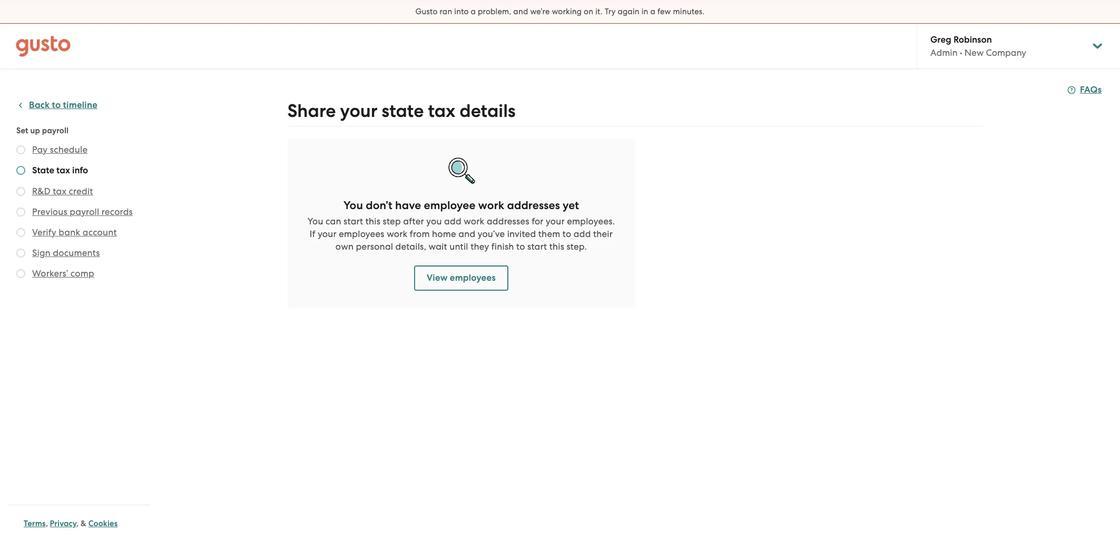 Task type: locate. For each thing, give the bounding box(es) containing it.
start right can
[[344, 216, 363, 227]]

tax for credit
[[53, 186, 67, 197]]

1 horizontal spatial add
[[574, 229, 591, 239]]

0 vertical spatial this
[[366, 216, 381, 227]]

check image for sign
[[16, 249, 25, 258]]

set up payroll
[[16, 126, 69, 136]]

0 vertical spatial payroll
[[42, 126, 69, 136]]

terms link
[[24, 519, 46, 529]]

account
[[83, 227, 117, 238]]

tax left info
[[56, 165, 70, 176]]

you left don't
[[344, 199, 363, 212]]

tax right r&d
[[53, 186, 67, 197]]

a
[[471, 7, 476, 16], [651, 7, 656, 16]]

you've
[[478, 229, 505, 239]]

them
[[539, 229, 561, 239]]

and left we're
[[514, 7, 529, 16]]

for
[[532, 216, 544, 227]]

home
[[432, 229, 457, 239]]

0 horizontal spatial payroll
[[42, 126, 69, 136]]

employees down "they"
[[450, 273, 496, 284]]

addresses
[[507, 199, 560, 212], [487, 216, 530, 227]]

tax for info
[[56, 165, 70, 176]]

payroll down credit
[[70, 207, 99, 217]]

comp
[[71, 268, 94, 279]]

payroll
[[42, 126, 69, 136], [70, 207, 99, 217]]

work
[[479, 199, 505, 212], [464, 216, 485, 227], [387, 229, 408, 239]]

check image
[[16, 146, 25, 154], [16, 166, 25, 175], [16, 187, 25, 196], [16, 208, 25, 217], [16, 269, 25, 278]]

0 vertical spatial you
[[344, 199, 363, 212]]

1 horizontal spatial your
[[340, 100, 378, 122]]

schedule
[[50, 144, 88, 155]]

1 check image from the top
[[16, 146, 25, 154]]

tax inside button
[[53, 186, 67, 197]]

0 horizontal spatial you
[[308, 216, 324, 227]]

step
[[383, 216, 401, 227]]

this down the them
[[550, 241, 565, 252]]

your down can
[[318, 229, 337, 239]]

and up until
[[459, 229, 476, 239]]

0 horizontal spatial and
[[459, 229, 476, 239]]

employees
[[339, 229, 385, 239], [450, 273, 496, 284]]

check image left previous
[[16, 208, 25, 217]]

check image for workers'
[[16, 269, 25, 278]]

1 check image from the top
[[16, 228, 25, 237]]

start
[[344, 216, 363, 227], [528, 241, 547, 252]]

state tax info list
[[16, 143, 146, 282]]

employees up personal at left top
[[339, 229, 385, 239]]

on
[[584, 7, 594, 16]]

check image for pay
[[16, 146, 25, 154]]

start down the them
[[528, 241, 547, 252]]

2 check image from the top
[[16, 166, 25, 175]]

we're
[[531, 7, 550, 16]]

and
[[514, 7, 529, 16], [459, 229, 476, 239]]

problem,
[[478, 7, 512, 16]]

to down invited
[[517, 241, 526, 252]]

invited
[[508, 229, 536, 239]]

0 vertical spatial and
[[514, 7, 529, 16]]

check image left the verify
[[16, 228, 25, 237]]

0 horizontal spatial employees
[[339, 229, 385, 239]]

a right in
[[651, 7, 656, 16]]

1 vertical spatial payroll
[[70, 207, 99, 217]]

, left &
[[77, 519, 79, 529]]

gusto
[[416, 7, 438, 16]]

you
[[344, 199, 363, 212], [308, 216, 324, 227]]

, left privacy
[[46, 519, 48, 529]]

0 horizontal spatial a
[[471, 7, 476, 16]]

2 horizontal spatial your
[[546, 216, 565, 227]]

again
[[618, 7, 640, 16]]

to up the step. at the right top of page
[[563, 229, 572, 239]]

previous
[[32, 207, 67, 217]]

payroll inside button
[[70, 207, 99, 217]]

1 vertical spatial work
[[464, 216, 485, 227]]

try
[[605, 7, 616, 16]]

1 vertical spatial tax
[[56, 165, 70, 176]]

1 vertical spatial check image
[[16, 249, 25, 258]]

1 horizontal spatial start
[[528, 241, 547, 252]]

ran
[[440, 7, 453, 16]]

your left the state
[[340, 100, 378, 122]]

robinson
[[954, 34, 993, 45]]

1 vertical spatial to
[[563, 229, 572, 239]]

tax
[[428, 100, 456, 122], [56, 165, 70, 176], [53, 186, 67, 197]]

check image
[[16, 228, 25, 237], [16, 249, 25, 258]]

,
[[46, 519, 48, 529], [77, 519, 79, 529]]

this
[[366, 216, 381, 227], [550, 241, 565, 252]]

own
[[336, 241, 354, 252]]

1 , from the left
[[46, 519, 48, 529]]

tax right the state
[[428, 100, 456, 122]]

1 vertical spatial you
[[308, 216, 324, 227]]

1 vertical spatial add
[[574, 229, 591, 239]]

have
[[395, 199, 421, 212]]

pay schedule
[[32, 144, 88, 155]]

2 vertical spatial your
[[318, 229, 337, 239]]

this down don't
[[366, 216, 381, 227]]

addresses up for
[[507, 199, 560, 212]]

1 horizontal spatial to
[[517, 241, 526, 252]]

view employees
[[427, 273, 496, 284]]

add up home
[[445, 216, 462, 227]]

1 horizontal spatial employees
[[450, 273, 496, 284]]

it.
[[596, 7, 603, 16]]

employee
[[424, 199, 476, 212]]

payroll up pay schedule
[[42, 126, 69, 136]]

employees inside 'link'
[[450, 273, 496, 284]]

2 vertical spatial to
[[517, 241, 526, 252]]

0 horizontal spatial start
[[344, 216, 363, 227]]

0 vertical spatial tax
[[428, 100, 456, 122]]

0 vertical spatial employees
[[339, 229, 385, 239]]

1 horizontal spatial ,
[[77, 519, 79, 529]]

records
[[102, 207, 133, 217]]

check image left r&d
[[16, 187, 25, 196]]

your up the them
[[546, 216, 565, 227]]

1 horizontal spatial a
[[651, 7, 656, 16]]

to right the back
[[52, 100, 61, 111]]

0 vertical spatial to
[[52, 100, 61, 111]]

2 check image from the top
[[16, 249, 25, 258]]

sign documents button
[[32, 247, 100, 259]]

verify bank account button
[[32, 226, 117, 239]]

you up if
[[308, 216, 324, 227]]

2 , from the left
[[77, 519, 79, 529]]

up
[[30, 126, 40, 136]]

add up the step. at the right top of page
[[574, 229, 591, 239]]

cookies button
[[88, 518, 118, 530]]

add
[[445, 216, 462, 227], [574, 229, 591, 239]]

they
[[471, 241, 490, 252]]

0 vertical spatial check image
[[16, 228, 25, 237]]

workers' comp
[[32, 268, 94, 279]]

0 horizontal spatial your
[[318, 229, 337, 239]]

3 check image from the top
[[16, 187, 25, 196]]

wait
[[429, 241, 448, 252]]

r&d tax credit button
[[32, 185, 93, 198]]

check image left 'pay'
[[16, 146, 25, 154]]

1 vertical spatial and
[[459, 229, 476, 239]]

until
[[450, 241, 469, 252]]

5 check image from the top
[[16, 269, 25, 278]]

home image
[[16, 36, 71, 57]]

4 check image from the top
[[16, 208, 25, 217]]

in
[[642, 7, 649, 16]]

addresses up invited
[[487, 216, 530, 227]]

2 vertical spatial tax
[[53, 186, 67, 197]]

check image left workers'
[[16, 269, 25, 278]]

gusto ran into a problem, and we're working on it. try again in a few minutes.
[[416, 7, 705, 16]]

pay schedule button
[[32, 143, 88, 156]]

check image left 'state'
[[16, 166, 25, 175]]

your
[[340, 100, 378, 122], [546, 216, 565, 227], [318, 229, 337, 239]]

after
[[403, 216, 424, 227]]

workers'
[[32, 268, 68, 279]]

to
[[52, 100, 61, 111], [563, 229, 572, 239], [517, 241, 526, 252]]

1 horizontal spatial this
[[550, 241, 565, 252]]

&
[[81, 519, 86, 529]]

0 horizontal spatial ,
[[46, 519, 48, 529]]

1 horizontal spatial payroll
[[70, 207, 99, 217]]

0 horizontal spatial to
[[52, 100, 61, 111]]

check image left the 'sign'
[[16, 249, 25, 258]]

0 horizontal spatial add
[[445, 216, 462, 227]]

1 vertical spatial employees
[[450, 273, 496, 284]]

check image for previous
[[16, 208, 25, 217]]

a right into
[[471, 7, 476, 16]]

2 a from the left
[[651, 7, 656, 16]]



Task type: describe. For each thing, give the bounding box(es) containing it.
their
[[594, 229, 613, 239]]

share your state tax details
[[288, 100, 516, 122]]

and inside you don't have employee work addresses yet you can start this step after you add work addresses for your employees. if your employees work from home and you've invited them to add their own personal details, wait until they finish to start this step.
[[459, 229, 476, 239]]

•
[[961, 47, 963, 58]]

0 vertical spatial addresses
[[507, 199, 560, 212]]

share
[[288, 100, 336, 122]]

details
[[460, 100, 516, 122]]

new
[[965, 47, 985, 58]]

info
[[72, 165, 88, 176]]

into
[[455, 7, 469, 16]]

greg robinson admin • new company
[[931, 34, 1027, 58]]

2 horizontal spatial to
[[563, 229, 572, 239]]

0 vertical spatial your
[[340, 100, 378, 122]]

1 vertical spatial your
[[546, 216, 565, 227]]

step.
[[567, 241, 587, 252]]

state tax info
[[32, 165, 88, 176]]

minutes.
[[674, 7, 705, 16]]

1 vertical spatial addresses
[[487, 216, 530, 227]]

2 vertical spatial work
[[387, 229, 408, 239]]

credit
[[69, 186, 93, 197]]

sign
[[32, 248, 51, 258]]

1 vertical spatial this
[[550, 241, 565, 252]]

view
[[427, 273, 448, 284]]

employees.
[[567, 216, 616, 227]]

1 vertical spatial start
[[528, 241, 547, 252]]

0 horizontal spatial this
[[366, 216, 381, 227]]

previous payroll records
[[32, 207, 133, 217]]

pay
[[32, 144, 48, 155]]

set
[[16, 126, 28, 136]]

bank
[[59, 227, 80, 238]]

yet
[[563, 199, 580, 212]]

1 horizontal spatial and
[[514, 7, 529, 16]]

state
[[32, 165, 54, 176]]

r&d tax credit
[[32, 186, 93, 197]]

state
[[382, 100, 424, 122]]

privacy link
[[50, 519, 77, 529]]

admin
[[931, 47, 958, 58]]

terms , privacy , & cookies
[[24, 519, 118, 529]]

to inside back to timeline button
[[52, 100, 61, 111]]

can
[[326, 216, 342, 227]]

greg
[[931, 34, 952, 45]]

few
[[658, 7, 672, 16]]

employees inside you don't have employee work addresses yet you can start this step after you add work addresses for your employees. if your employees work from home and you've invited them to add their own personal details, wait until they finish to start this step.
[[339, 229, 385, 239]]

you don't have employee work addresses yet you can start this step after you add work addresses for your employees. if your employees work from home and you've invited them to add their own personal details, wait until they finish to start this step.
[[308, 199, 616, 252]]

view employees link
[[414, 266, 509, 291]]

working
[[552, 7, 582, 16]]

1 a from the left
[[471, 7, 476, 16]]

finish
[[492, 241, 514, 252]]

you
[[427, 216, 442, 227]]

back
[[29, 100, 50, 111]]

verify
[[32, 227, 56, 238]]

1 horizontal spatial you
[[344, 199, 363, 212]]

check image for verify
[[16, 228, 25, 237]]

workers' comp button
[[32, 267, 94, 280]]

details,
[[396, 241, 427, 252]]

privacy
[[50, 519, 77, 529]]

timeline
[[63, 100, 98, 111]]

0 vertical spatial add
[[445, 216, 462, 227]]

previous payroll records button
[[32, 206, 133, 218]]

cookies
[[88, 519, 118, 529]]

personal
[[356, 241, 393, 252]]

back to timeline button
[[16, 99, 98, 112]]

check image for r&d
[[16, 187, 25, 196]]

from
[[410, 229, 430, 239]]

documents
[[53, 248, 100, 258]]

verify bank account
[[32, 227, 117, 238]]

don't
[[366, 199, 393, 212]]

0 vertical spatial start
[[344, 216, 363, 227]]

if
[[310, 229, 316, 239]]

0 vertical spatial work
[[479, 199, 505, 212]]

sign documents
[[32, 248, 100, 258]]

r&d
[[32, 186, 51, 197]]

company
[[987, 47, 1027, 58]]

terms
[[24, 519, 46, 529]]

back to timeline
[[29, 100, 98, 111]]

faqs
[[1081, 84, 1103, 95]]

faqs button
[[1068, 84, 1103, 96]]



Task type: vqa. For each thing, say whether or not it's contained in the screenshot.
get
no



